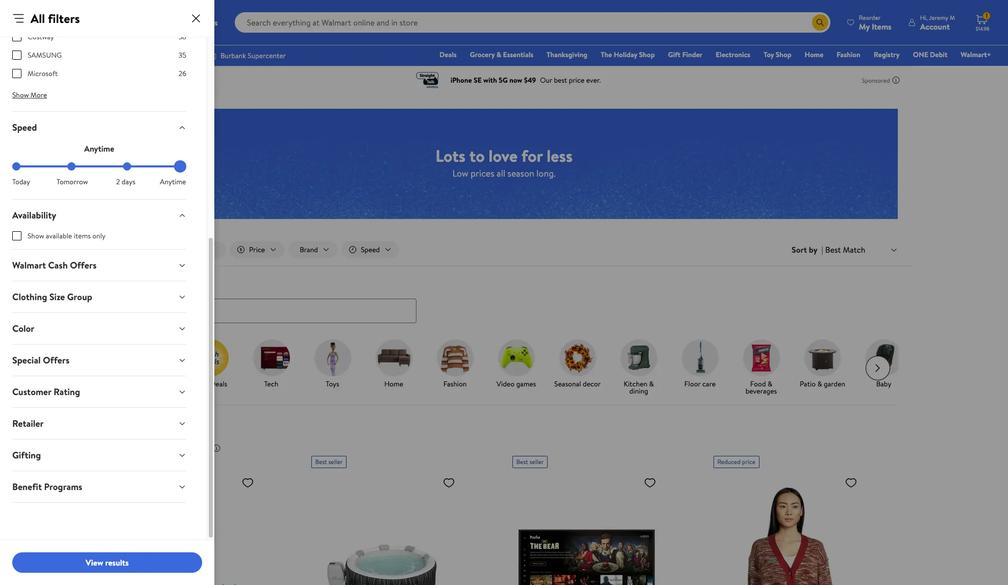 Task type: vqa. For each thing, say whether or not it's contained in the screenshot.


Task type: describe. For each thing, give the bounding box(es) containing it.
saluspa 77" x 26" hollywood 240 gal. inflatable hot tub with led lights, 104f max temperature image
[[311, 472, 459, 585]]

speed
[[12, 121, 37, 134]]

Anytime radio
[[178, 162, 186, 171]]

the holiday shop link
[[596, 49, 660, 60]]

gifting
[[12, 449, 41, 462]]

tech
[[264, 379, 279, 389]]

special offers
[[12, 354, 70, 367]]

reduced price
[[718, 457, 756, 466]]

Search search field
[[235, 12, 831, 33]]

low
[[453, 167, 469, 179]]

walmart+ link
[[956, 49, 996, 60]]

flash
[[193, 379, 209, 389]]

one
[[913, 50, 929, 60]]

electronics
[[716, 50, 751, 60]]

video games
[[497, 379, 536, 389]]

add to favorites list, playstation 5 disc console - marvel's spider-man 2 bundle image
[[242, 476, 254, 489]]

grocery & essentials link
[[465, 49, 538, 60]]

Search in deals search field
[[108, 298, 416, 323]]

Tomorrow radio
[[68, 162, 76, 171]]

1 shop from the left
[[639, 50, 655, 60]]

1
[[986, 11, 988, 20]]

online
[[187, 442, 209, 454]]

home image
[[376, 339, 412, 376]]

toy
[[764, 50, 774, 60]]

clothing size group button
[[4, 281, 195, 312]]

availability
[[12, 209, 56, 222]]

close panel image
[[190, 12, 202, 25]]

available
[[46, 231, 72, 241]]

35
[[179, 50, 186, 60]]

retailer button
[[4, 408, 195, 439]]

clothing size group
[[12, 291, 92, 303]]

food & beverages link
[[735, 339, 788, 396]]

black friday deals image
[[130, 339, 167, 376]]

seller for the saluspa 77" x 26" hollywood 240 gal. inflatable hot tub with led lights, 104f max temperature image
[[329, 457, 343, 466]]

thanksgiving
[[547, 50, 588, 60]]

dining
[[630, 386, 648, 396]]

video
[[497, 379, 515, 389]]

all inside button
[[127, 245, 136, 255]]

samsung
[[28, 50, 62, 60]]

to
[[470, 144, 485, 167]]

1 vertical spatial fashion
[[443, 379, 467, 389]]

store
[[198, 245, 214, 255]]

& for essentials
[[497, 50, 501, 60]]

in-store button
[[171, 241, 226, 258]]

video games image
[[498, 339, 535, 376]]

today
[[12, 177, 30, 187]]

legal information image
[[213, 444, 221, 452]]

none checkbox inside brand group
[[12, 51, 21, 60]]

days
[[122, 177, 135, 187]]

all filters dialog
[[0, 0, 214, 585]]

2
[[116, 177, 120, 187]]

size
[[49, 291, 65, 303]]

thanksgiving link
[[542, 49, 592, 60]]

view results
[[86, 557, 129, 568]]

walmart
[[12, 259, 46, 272]]

1 horizontal spatial home link
[[800, 49, 828, 60]]

the
[[601, 50, 612, 60]]

toy shop
[[764, 50, 792, 60]]

$14.98
[[976, 25, 990, 32]]

add to favorites list, saluspa 77" x 26" hollywood 240 gal. inflatable hot tub with led lights, 104f max temperature image
[[443, 476, 455, 489]]

less
[[547, 144, 573, 167]]

baby link
[[857, 339, 911, 389]]

speed button
[[4, 112, 195, 143]]

essentials
[[503, 50, 534, 60]]

show more
[[12, 90, 47, 100]]

seller for vizio 50" class v-series 4k uhd led smart tv v505-j09 image
[[530, 457, 544, 466]]

& for dining
[[649, 379, 654, 389]]

food & beverages
[[746, 379, 777, 396]]

tech image
[[253, 339, 290, 376]]

customer rating
[[12, 385, 80, 398]]

grocery
[[470, 50, 495, 60]]

flash deals link
[[184, 339, 237, 389]]

seasonal
[[554, 379, 581, 389]]

walmart cash offers button
[[4, 250, 195, 281]]

special offers button
[[4, 345, 195, 376]]

0 vertical spatial offers
[[70, 259, 97, 272]]

for
[[522, 144, 543, 167]]

cash
[[48, 259, 68, 272]]

patio
[[800, 379, 816, 389]]

baby image
[[866, 339, 902, 376]]

by
[[809, 244, 818, 255]]

floor
[[685, 379, 701, 389]]

food
[[750, 379, 766, 389]]

games
[[516, 379, 536, 389]]

0 vertical spatial home
[[805, 50, 824, 60]]

how fast do you want your order? option group
[[12, 162, 186, 187]]

Walmart Site-Wide search field
[[235, 12, 831, 33]]

1 vertical spatial home link
[[367, 339, 420, 389]]

tech link
[[245, 339, 298, 389]]

2 days
[[116, 177, 135, 187]]

show available items only
[[28, 231, 106, 241]]

debit
[[930, 50, 948, 60]]

deals inside flash deals "link"
[[210, 379, 227, 389]]

best for the saluspa 77" x 26" hollywood 240 gal. inflatable hot tub with led lights, 104f max temperature image
[[315, 457, 327, 466]]

grocery & essentials
[[470, 50, 534, 60]]

0 horizontal spatial anytime
[[84, 143, 114, 154]]

finder
[[682, 50, 703, 60]]

electronics link
[[711, 49, 755, 60]]



Task type: locate. For each thing, give the bounding box(es) containing it.
season
[[508, 167, 534, 179]]

filters inside "dialog"
[[48, 10, 80, 27]]

2 seller from the left
[[530, 457, 544, 466]]

deals up search icon
[[108, 278, 130, 291]]

show for show more
[[12, 90, 29, 100]]

sort and filter section element
[[96, 233, 913, 266]]

0 horizontal spatial seller
[[329, 457, 343, 466]]

results
[[105, 557, 129, 568]]

None radio
[[123, 162, 131, 171]]

baby
[[876, 379, 892, 389]]

best for vizio 50" class v-series 4k uhd led smart tv v505-j09 image
[[516, 457, 528, 466]]

home down home image
[[384, 379, 403, 389]]

best seller
[[315, 457, 343, 466], [516, 457, 544, 466]]

1 vertical spatial deals
[[108, 278, 130, 291]]

brand group
[[12, 13, 186, 87]]

deals
[[440, 50, 457, 60], [108, 278, 130, 291], [210, 379, 227, 389]]

0 vertical spatial all filters
[[31, 10, 80, 27]]

kitchen and dining image
[[621, 339, 657, 376]]

one debit link
[[909, 49, 952, 60]]

deals inside deals link
[[440, 50, 457, 60]]

show for show available items only
[[28, 231, 44, 241]]

0 horizontal spatial fashion link
[[429, 339, 482, 389]]

flash deals image
[[192, 339, 228, 376]]

reduced
[[718, 457, 741, 466]]

items
[[74, 231, 91, 241]]

price
[[742, 457, 756, 466]]

registry link
[[869, 49, 905, 60]]

1 horizontal spatial best seller
[[516, 457, 544, 466]]

1 vertical spatial offers
[[43, 354, 70, 367]]

filters up "costway"
[[48, 10, 80, 27]]

0 horizontal spatial filters
[[48, 10, 80, 27]]

0 horizontal spatial best
[[315, 457, 327, 466]]

show right show available items only option
[[28, 231, 44, 241]]

1 best from the left
[[315, 457, 327, 466]]

show inside button
[[12, 90, 29, 100]]

0 horizontal spatial fashion
[[443, 379, 467, 389]]

2 shop from the left
[[776, 50, 792, 60]]

|
[[822, 244, 823, 255]]

kitchen & dining
[[624, 379, 654, 396]]

fashion image
[[437, 339, 474, 376]]

offers right the "special"
[[43, 354, 70, 367]]

1 horizontal spatial filters
[[137, 245, 155, 255]]

& for garden
[[818, 379, 822, 389]]

special
[[12, 354, 41, 367]]

all
[[497, 167, 505, 179]]

fashion left registry link
[[837, 50, 861, 60]]

view
[[86, 557, 103, 568]]

38
[[178, 32, 186, 42]]

1 vertical spatial fashion link
[[429, 339, 482, 389]]

1 horizontal spatial best
[[516, 457, 528, 466]]

None checkbox
[[12, 51, 21, 60]]

lots to love for less low prices all season long.
[[436, 144, 573, 179]]

1 horizontal spatial anytime
[[160, 177, 186, 187]]

seasonal decor link
[[551, 339, 604, 389]]

add to favorites list, 99 jane street women's v-neck cardigan sweater with long sleeves, midweight, sizes s-xxxl image
[[845, 476, 857, 489]]

show more button
[[4, 87, 55, 103]]

playstation 5 disc console - marvel's spider-man 2 bundle image
[[110, 472, 258, 585]]

anytime up the how fast do you want your order? option group
[[84, 143, 114, 154]]

0 horizontal spatial all filters
[[31, 10, 80, 27]]

vizio 50" class v-series 4k uhd led smart tv v505-j09 image
[[512, 472, 660, 585]]

walmart image
[[16, 14, 83, 31]]

love
[[489, 144, 518, 167]]

next slide for chipmodulewithimages list image
[[866, 356, 890, 380]]

more
[[31, 90, 47, 100]]

care
[[703, 379, 716, 389]]

1 best seller from the left
[[315, 457, 343, 466]]

& right grocery
[[497, 50, 501, 60]]

kitchen
[[624, 379, 648, 389]]

seasonal decor image
[[559, 339, 596, 376]]

0 vertical spatial home link
[[800, 49, 828, 60]]

1 horizontal spatial fashion link
[[832, 49, 865, 60]]

0 vertical spatial deals
[[440, 50, 457, 60]]

1 vertical spatial show
[[28, 231, 44, 241]]

2 best seller from the left
[[516, 457, 544, 466]]

registry
[[874, 50, 900, 60]]

the holiday shop
[[601, 50, 655, 60]]

1 vertical spatial all filters
[[127, 245, 155, 255]]

color
[[12, 322, 34, 335]]

1 horizontal spatial all
[[127, 245, 136, 255]]

1 horizontal spatial home
[[805, 50, 824, 60]]

None range field
[[12, 165, 186, 167]]

shop right the toy
[[776, 50, 792, 60]]

1 horizontal spatial fashion
[[837, 50, 861, 60]]

toys
[[326, 379, 339, 389]]

lots to love for less. low prices all season long. image
[[110, 109, 898, 219]]

deals inside deals search box
[[108, 278, 130, 291]]

all up "costway"
[[31, 10, 45, 27]]

26
[[179, 68, 186, 79]]

group
[[67, 291, 92, 303]]

shop right "holiday"
[[639, 50, 655, 60]]

show left more at the top of the page
[[12, 90, 29, 100]]

all down availability "dropdown button"
[[127, 245, 136, 255]]

seasonal decor
[[554, 379, 601, 389]]

sponsored
[[862, 76, 890, 84]]

1 vertical spatial all
[[127, 245, 136, 255]]

retailer
[[12, 417, 44, 430]]

all inside "dialog"
[[31, 10, 45, 27]]

1 vertical spatial anytime
[[160, 177, 186, 187]]

gift finder
[[668, 50, 703, 60]]

deals left grocery
[[440, 50, 457, 60]]

purchased
[[149, 442, 185, 454]]

flash deals
[[193, 379, 227, 389]]

garden
[[824, 379, 845, 389]]

patio & garden link
[[796, 339, 849, 389]]

availability button
[[4, 200, 195, 231]]

0 horizontal spatial shop
[[639, 50, 655, 60]]

1 vertical spatial filters
[[137, 245, 155, 255]]

0 vertical spatial anytime
[[84, 143, 114, 154]]

0 vertical spatial all
[[31, 10, 45, 27]]

benefit programs button
[[4, 471, 195, 502]]

best seller for vizio 50" class v-series 4k uhd led smart tv v505-j09 image
[[516, 457, 544, 466]]

all filters inside button
[[127, 245, 155, 255]]

2 best from the left
[[516, 457, 528, 466]]

food & beverages image
[[743, 339, 780, 376]]

fashion down the fashion image
[[443, 379, 467, 389]]

programs
[[44, 480, 82, 493]]

2 vertical spatial deals
[[210, 379, 227, 389]]

price
[[108, 442, 126, 454]]

filters
[[48, 10, 80, 27], [137, 245, 155, 255]]

home
[[805, 50, 824, 60], [384, 379, 403, 389]]

rating
[[54, 385, 80, 398]]

home right toy shop
[[805, 50, 824, 60]]

0 vertical spatial fashion
[[837, 50, 861, 60]]

floorcare image
[[682, 339, 719, 376]]

seller
[[329, 457, 343, 466], [530, 457, 544, 466]]

customer rating button
[[4, 376, 195, 407]]

best seller for the saluspa 77" x 26" hollywood 240 gal. inflatable hot tub with led lights, 104f max temperature image
[[315, 457, 343, 466]]

all
[[31, 10, 45, 27], [127, 245, 136, 255]]

2 horizontal spatial deals
[[440, 50, 457, 60]]

microsoft
[[28, 68, 58, 79]]

toys image
[[314, 339, 351, 376]]

0 vertical spatial show
[[12, 90, 29, 100]]

price when purchased online
[[108, 442, 209, 454]]

toys link
[[306, 339, 359, 389]]

1 horizontal spatial seller
[[530, 457, 544, 466]]

0 horizontal spatial home link
[[367, 339, 420, 389]]

filters left the in-
[[137, 245, 155, 255]]

all filters
[[31, 10, 80, 27], [127, 245, 155, 255]]

Deals search field
[[96, 278, 913, 323]]

fashion link
[[832, 49, 865, 60], [429, 339, 482, 389]]

1 horizontal spatial deals
[[210, 379, 227, 389]]

show
[[12, 90, 29, 100], [28, 231, 44, 241]]

offers
[[70, 259, 97, 272], [43, 354, 70, 367]]

all filters inside "dialog"
[[31, 10, 80, 27]]

Show available items only checkbox
[[12, 231, 21, 240]]

1 horizontal spatial all filters
[[127, 245, 155, 255]]

none range field inside all filters "dialog"
[[12, 165, 186, 167]]

patio & garden
[[800, 379, 845, 389]]

sort
[[792, 244, 807, 255]]

walmart+
[[961, 50, 991, 60]]

best
[[315, 457, 327, 466], [516, 457, 528, 466]]

benefit programs
[[12, 480, 82, 493]]

0 vertical spatial fashion link
[[832, 49, 865, 60]]

0 vertical spatial filters
[[48, 10, 80, 27]]

kitchen & dining link
[[612, 339, 665, 396]]

& right dining
[[649, 379, 654, 389]]

1 seller from the left
[[329, 457, 343, 466]]

anytime down anytime option
[[160, 177, 186, 187]]

search image
[[116, 306, 124, 315]]

one debit
[[913, 50, 948, 60]]

deals right flash
[[210, 379, 227, 389]]

floor care link
[[674, 339, 727, 389]]

Today radio
[[12, 162, 20, 171]]

& right patio
[[818, 379, 822, 389]]

costway
[[28, 32, 54, 42]]

1 vertical spatial home
[[384, 379, 403, 389]]

gifting button
[[4, 440, 195, 471]]

0 horizontal spatial deals
[[108, 278, 130, 291]]

0 horizontal spatial all
[[31, 10, 45, 27]]

patio & garden image
[[804, 339, 841, 376]]

0 horizontal spatial home
[[384, 379, 403, 389]]

clothing
[[12, 291, 47, 303]]

view results button
[[12, 552, 202, 573]]

lots
[[436, 144, 466, 167]]

anytime inside the how fast do you want your order? option group
[[160, 177, 186, 187]]

0 horizontal spatial best seller
[[315, 457, 343, 466]]

gift
[[668, 50, 681, 60]]

& inside kitchen & dining
[[649, 379, 654, 389]]

99 jane street women's v-neck cardigan sweater with long sleeves, midweight, sizes s-xxxl image
[[713, 472, 862, 585]]

& inside food & beverages
[[768, 379, 773, 389]]

sort by |
[[792, 244, 823, 255]]

None checkbox
[[12, 32, 21, 41], [12, 69, 21, 78], [12, 32, 21, 41], [12, 69, 21, 78]]

offers right 'cash'
[[70, 259, 97, 272]]

add to favorites list, vizio 50" class v-series 4k uhd led smart tv v505-j09 image
[[644, 476, 656, 489]]

1 horizontal spatial shop
[[776, 50, 792, 60]]

& for beverages
[[768, 379, 773, 389]]

video games link
[[490, 339, 543, 389]]

filters inside button
[[137, 245, 155, 255]]

& right food
[[768, 379, 773, 389]]



